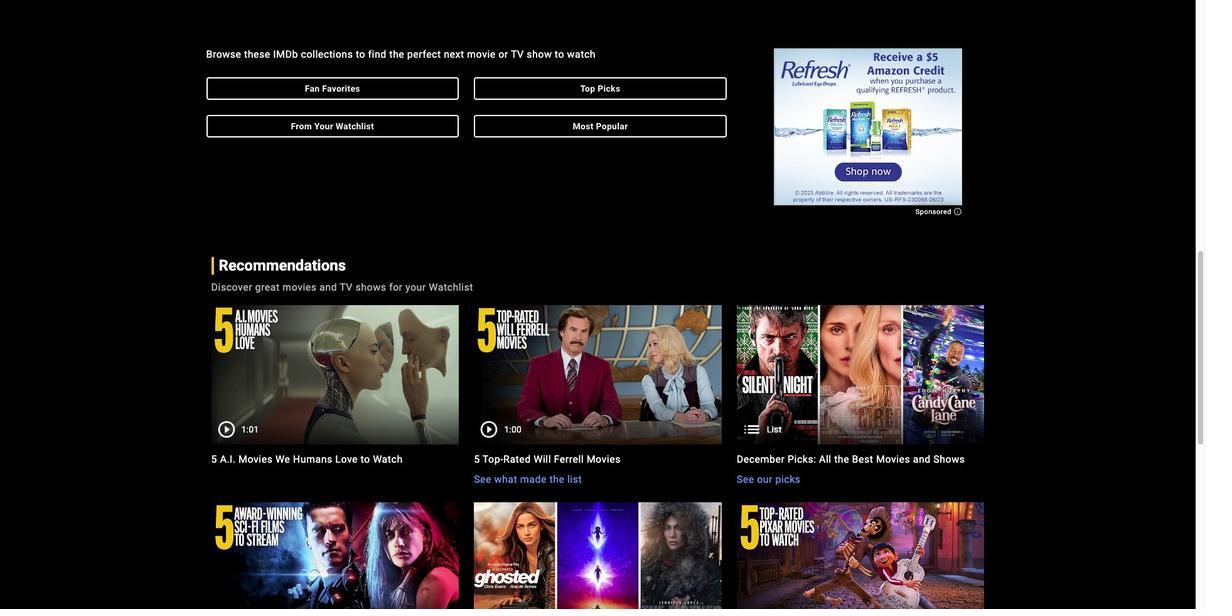 Task type: vqa. For each thing, say whether or not it's contained in the screenshot.
of inside the Scar's villainous song "Be Prepared" was originally to be left out of the film due to its Nazi themes, which Disney executives were afraid to tackle, and because
no



Task type: locate. For each thing, give the bounding box(es) containing it.
movies left we
[[239, 453, 273, 465]]

1 movies from the left
[[239, 453, 273, 465]]

2 horizontal spatial the
[[835, 453, 850, 465]]

0 horizontal spatial movies
[[239, 453, 273, 465]]

0 horizontal spatial 5
[[211, 453, 217, 465]]

fan favorites
[[305, 83, 360, 93]]

rated
[[504, 453, 531, 465]]

the inside button
[[550, 473, 565, 485]]

list group
[[737, 305, 985, 444]]

from
[[291, 121, 312, 131]]

1 horizontal spatial the
[[550, 473, 565, 485]]

5 top-rated will ferrell movies link
[[474, 452, 722, 467]]

most
[[573, 121, 594, 131]]

to right love
[[361, 453, 370, 465]]

5 left top-
[[474, 453, 480, 465]]

1 vertical spatial watchlist
[[429, 281, 474, 293]]

watchlist
[[336, 121, 374, 131], [429, 281, 474, 293]]

2 movies from the left
[[587, 453, 621, 465]]

watch
[[567, 48, 596, 60]]

3 movies from the left
[[877, 453, 911, 465]]

watch
[[373, 453, 403, 465]]

the right find
[[390, 48, 405, 60]]

movies right "ferrell"
[[587, 453, 621, 465]]

sponsored content section
[[774, 48, 963, 216]]

see for see our picks
[[737, 473, 755, 485]]

tv right or
[[511, 48, 524, 60]]

to inside group
[[361, 453, 370, 465]]

1 horizontal spatial 5
[[474, 453, 480, 465]]

top
[[581, 83, 596, 93]]

see for see what made the list
[[474, 473, 492, 485]]

1:01 link
[[211, 305, 459, 444]]

watchlist right your
[[429, 281, 474, 293]]

recommendations
[[219, 257, 346, 274]]

1 horizontal spatial see
[[737, 473, 755, 485]]

top-
[[483, 453, 504, 465]]

or
[[499, 48, 509, 60]]

movies inside group
[[239, 453, 273, 465]]

browse these imdb collections to find the perfect next movie or tv show to watch
[[206, 48, 596, 60]]

and right movies
[[320, 281, 337, 293]]

picks:
[[788, 453, 817, 465]]

0 vertical spatial tv
[[511, 48, 524, 60]]

see
[[474, 473, 492, 485], [737, 473, 755, 485]]

your
[[315, 121, 334, 131]]

2 see from the left
[[737, 473, 755, 485]]

5 top-rated pixar movies to watch image
[[737, 502, 985, 609]]

5 a.i. movies we humans love to watch link
[[211, 452, 459, 467]]

the for december picks: all the best movies and shows
[[835, 453, 850, 465]]

and
[[320, 281, 337, 293], [914, 453, 931, 465]]

1 horizontal spatial and
[[914, 453, 931, 465]]

1 vertical spatial the
[[835, 453, 850, 465]]

humans
[[293, 453, 333, 465]]

love
[[336, 453, 358, 465]]

collections
[[301, 48, 353, 60]]

watchlist right 'your'
[[336, 121, 374, 131]]

2 5 from the left
[[474, 453, 480, 465]]

movies
[[239, 453, 273, 465], [587, 453, 621, 465], [877, 453, 911, 465]]

1 vertical spatial tv
[[340, 281, 353, 293]]

see left our
[[737, 473, 755, 485]]

1 horizontal spatial watchlist
[[429, 281, 474, 293]]

made
[[520, 473, 547, 485]]

the right all
[[835, 453, 850, 465]]

0 vertical spatial and
[[320, 281, 337, 293]]

see what made the list button
[[474, 472, 582, 487]]

imdb
[[273, 48, 298, 60]]

watchlist inside 'button'
[[336, 121, 374, 131]]

tv
[[511, 48, 524, 60], [340, 281, 353, 293]]

0 vertical spatial the
[[390, 48, 405, 60]]

movies
[[283, 281, 317, 293]]

2 vertical spatial the
[[550, 473, 565, 485]]

see down top-
[[474, 473, 492, 485]]

2 horizontal spatial movies
[[877, 453, 911, 465]]

picks
[[776, 473, 801, 485]]

1 5 from the left
[[211, 453, 217, 465]]

5 award-winning sci-fi films to stream image
[[211, 502, 459, 609]]

5 for 5 a.i. movies we humans love to watch
[[211, 453, 217, 465]]

the
[[390, 48, 405, 60], [835, 453, 850, 465], [550, 473, 565, 485]]

list link
[[737, 305, 985, 444]]

1 horizontal spatial movies
[[587, 453, 621, 465]]

5 for 5 top-rated will ferrell movies
[[474, 453, 480, 465]]

5 left a.i.
[[211, 453, 217, 465]]

0 horizontal spatial tv
[[340, 281, 353, 293]]

picks
[[598, 83, 621, 93]]

discover great movies and tv shows for your watchlist
[[211, 281, 474, 293]]

these
[[244, 48, 271, 60]]

5 a.i. movies we humans love to watch
[[211, 453, 403, 465]]

to
[[356, 48, 366, 60], [555, 48, 565, 60], [361, 453, 370, 465]]

movies right best
[[877, 453, 911, 465]]

show
[[527, 48, 552, 60]]

the for see what made the list
[[550, 473, 565, 485]]

top picks
[[581, 83, 621, 93]]

movies for 5
[[587, 453, 621, 465]]

1 vertical spatial and
[[914, 453, 931, 465]]

ferrell
[[554, 453, 584, 465]]

5
[[211, 453, 217, 465], [474, 453, 480, 465]]

1:01 group
[[211, 305, 459, 444]]

group
[[474, 305, 722, 487], [737, 305, 985, 487], [211, 502, 459, 609], [474, 502, 722, 609], [737, 502, 985, 609]]

see what made the list
[[474, 473, 582, 485]]

0 horizontal spatial see
[[474, 473, 492, 485]]

the left list on the bottom
[[550, 473, 565, 485]]

your
[[406, 281, 426, 293]]

0 horizontal spatial watchlist
[[336, 121, 374, 131]]

and left shows
[[914, 453, 931, 465]]

5 a.i. movies we humans love to watch image
[[211, 305, 459, 444]]

find
[[368, 48, 387, 60]]

our favorite women action heroes in 2023 image
[[474, 502, 722, 609]]

0 vertical spatial watchlist
[[336, 121, 374, 131]]

tv left shows
[[340, 281, 353, 293]]

1 see from the left
[[474, 473, 492, 485]]



Task type: describe. For each thing, give the bounding box(es) containing it.
all
[[820, 453, 832, 465]]

browse
[[206, 48, 242, 60]]

our
[[758, 473, 773, 485]]

1:01
[[241, 424, 259, 434]]

popular
[[596, 121, 628, 131]]

1:00
[[504, 424, 522, 434]]

favorites
[[322, 83, 360, 93]]

fan favorites button
[[206, 77, 459, 100]]

list
[[767, 424, 782, 434]]

1 horizontal spatial tv
[[511, 48, 524, 60]]

from your watchlist button
[[206, 115, 459, 137]]

shows
[[934, 453, 966, 465]]

most popular button
[[474, 115, 727, 137]]

december picks: all the best movies and shows link
[[737, 452, 985, 467]]

from your watchlist
[[291, 121, 374, 131]]

a.i.
[[220, 453, 236, 465]]

movie
[[467, 48, 496, 60]]

shows
[[356, 281, 387, 293]]

0 horizontal spatial and
[[320, 281, 337, 293]]

list
[[568, 473, 582, 485]]

what
[[495, 473, 518, 485]]

0 horizontal spatial the
[[390, 48, 405, 60]]

5 a.i. movies we humans love to watch group
[[211, 305, 459, 487]]

fan
[[305, 83, 320, 93]]

1:00 group
[[474, 305, 722, 444]]

sponsored
[[916, 208, 954, 216]]

perfect
[[407, 48, 441, 60]]

will
[[534, 453, 552, 465]]

group containing 5 top-rated will ferrell movies
[[474, 305, 722, 487]]

discover
[[211, 281, 253, 293]]

5 top-rated will ferrell movies to watch image
[[474, 305, 722, 444]]

december picks: all the best movies and shows
[[737, 453, 966, 465]]

5 top-rated will ferrell movies
[[474, 453, 621, 465]]

great
[[255, 281, 280, 293]]

most popular
[[573, 121, 628, 131]]

movies for december
[[877, 453, 911, 465]]

to left find
[[356, 48, 366, 60]]

december
[[737, 453, 785, 465]]

for
[[389, 281, 403, 293]]

best
[[853, 453, 874, 465]]

to right show
[[555, 48, 565, 60]]

see our picks
[[737, 473, 801, 485]]

see our picks button
[[737, 472, 801, 487]]

top picks button
[[474, 77, 727, 100]]

1:00 link
[[474, 305, 722, 444]]

group containing december picks: all the best movies and shows
[[737, 305, 985, 487]]

next
[[444, 48, 465, 60]]

we
[[276, 453, 290, 465]]

production art image
[[737, 305, 985, 444]]



